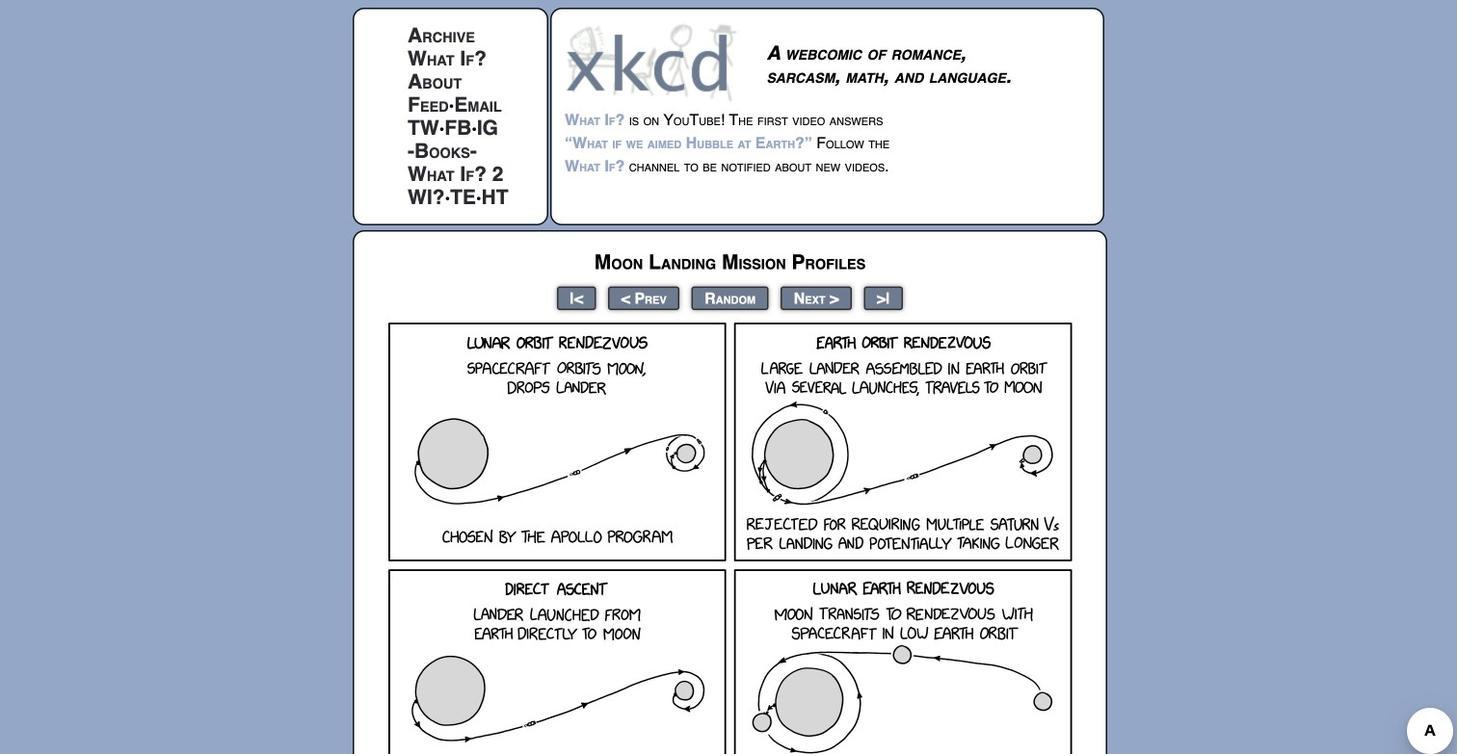Task type: vqa. For each thing, say whether or not it's contained in the screenshot.
SELECTED COMICS image
no



Task type: describe. For each thing, give the bounding box(es) containing it.
xkcd.com logo image
[[565, 22, 743, 102]]

moon landing mission profiles image
[[388, 323, 1072, 755]]



